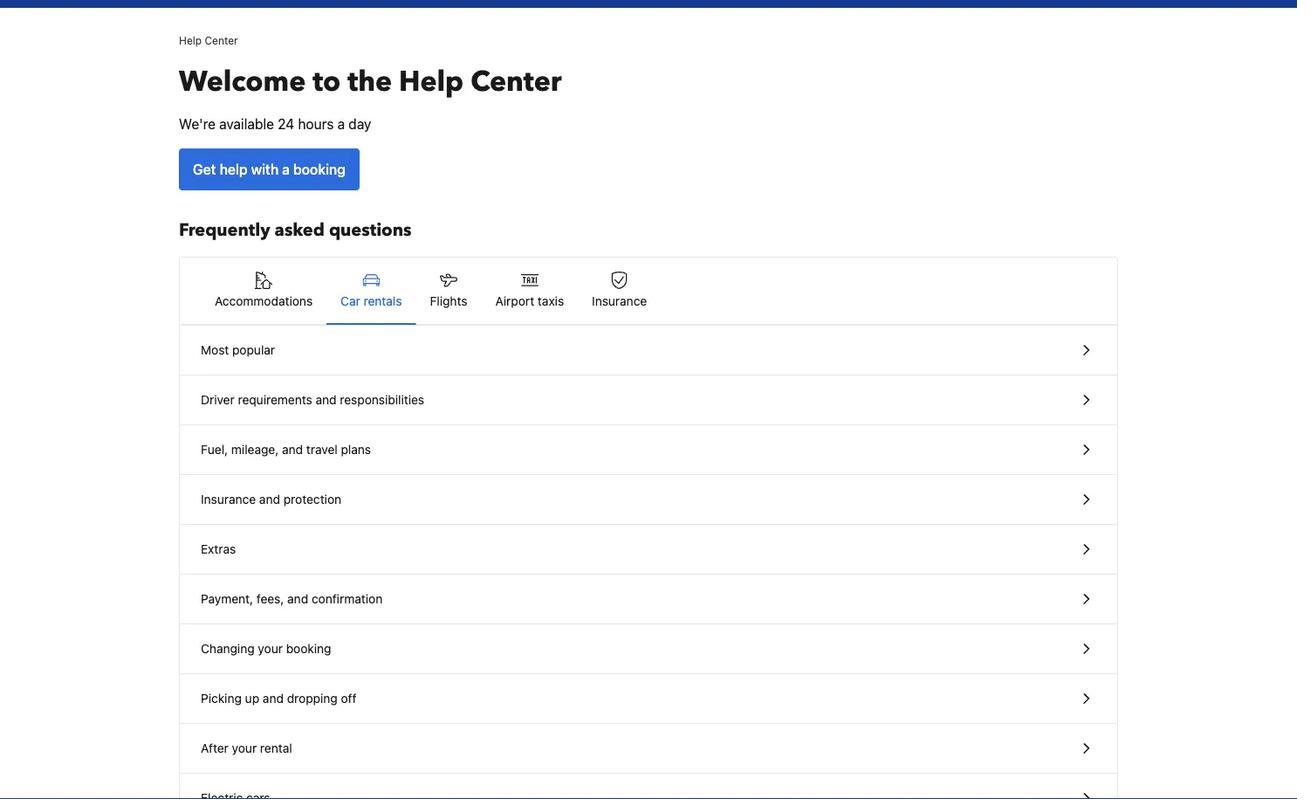 Task type: locate. For each thing, give the bounding box(es) containing it.
picking up and dropping off button
[[180, 674, 1118, 724]]

car
[[341, 294, 360, 308]]

center
[[205, 34, 238, 46], [471, 63, 562, 101]]

a left day
[[338, 116, 345, 132]]

hours
[[298, 116, 334, 132]]

available
[[219, 116, 274, 132]]

and left travel
[[282, 442, 303, 457]]

picking
[[201, 691, 242, 706]]

help right the
[[399, 63, 464, 101]]

asked
[[275, 218, 325, 242]]

tab list
[[180, 258, 1118, 326]]

0 vertical spatial a
[[338, 116, 345, 132]]

a right the with
[[282, 161, 290, 178]]

your for booking
[[258, 641, 283, 656]]

0 vertical spatial your
[[258, 641, 283, 656]]

get
[[193, 161, 216, 178]]

1 vertical spatial help
[[399, 63, 464, 101]]

your right changing
[[258, 641, 283, 656]]

1 vertical spatial booking
[[286, 641, 331, 656]]

extras
[[201, 542, 236, 556]]

1 vertical spatial center
[[471, 63, 562, 101]]

get help with a booking button
[[179, 148, 360, 190]]

help
[[179, 34, 202, 46], [399, 63, 464, 101]]

day
[[349, 116, 371, 132]]

insurance inside insurance 'button'
[[592, 294, 647, 308]]

1 horizontal spatial your
[[258, 641, 283, 656]]

booking
[[293, 161, 346, 178], [286, 641, 331, 656]]

0 horizontal spatial a
[[282, 161, 290, 178]]

insurance inside insurance and protection button
[[201, 492, 256, 507]]

your right after
[[232, 741, 257, 755]]

to
[[313, 63, 341, 101]]

booking inside changing your booking button
[[286, 641, 331, 656]]

and for mileage,
[[282, 442, 303, 457]]

0 vertical spatial center
[[205, 34, 238, 46]]

1 horizontal spatial insurance
[[592, 294, 647, 308]]

mileage,
[[231, 442, 279, 457]]

and right fees,
[[287, 592, 308, 606]]

welcome to the help center
[[179, 63, 562, 101]]

and
[[316, 393, 337, 407], [282, 442, 303, 457], [259, 492, 280, 507], [287, 592, 308, 606], [263, 691, 284, 706]]

your
[[258, 641, 283, 656], [232, 741, 257, 755]]

your inside changing your booking button
[[258, 641, 283, 656]]

0 horizontal spatial center
[[205, 34, 238, 46]]

0 vertical spatial booking
[[293, 161, 346, 178]]

a
[[338, 116, 345, 132], [282, 161, 290, 178]]

car rentals button
[[327, 258, 416, 324]]

0 vertical spatial insurance
[[592, 294, 647, 308]]

0 vertical spatial help
[[179, 34, 202, 46]]

insurance up extras
[[201, 492, 256, 507]]

insurance up most popular button
[[592, 294, 647, 308]]

and right up
[[263, 691, 284, 706]]

and for requirements
[[316, 393, 337, 407]]

help up welcome
[[179, 34, 202, 46]]

most popular button
[[180, 326, 1118, 376]]

and up travel
[[316, 393, 337, 407]]

1 horizontal spatial center
[[471, 63, 562, 101]]

0 horizontal spatial your
[[232, 741, 257, 755]]

payment,
[[201, 592, 253, 606]]

your inside after your rental button
[[232, 741, 257, 755]]

airport
[[496, 294, 535, 308]]

24
[[278, 116, 295, 132]]

1 vertical spatial insurance
[[201, 492, 256, 507]]

1 vertical spatial a
[[282, 161, 290, 178]]

insurance for insurance
[[592, 294, 647, 308]]

insurance
[[592, 294, 647, 308], [201, 492, 256, 507]]

requirements
[[238, 393, 312, 407]]

protection
[[284, 492, 342, 507]]

after your rental
[[201, 741, 292, 755]]

responsibilities
[[340, 393, 425, 407]]

fees,
[[257, 592, 284, 606]]

booking down hours
[[293, 161, 346, 178]]

payment, fees, and confirmation
[[201, 592, 383, 606]]

1 horizontal spatial help
[[399, 63, 464, 101]]

1 vertical spatial your
[[232, 741, 257, 755]]

0 horizontal spatial insurance
[[201, 492, 256, 507]]

booking up 'dropping'
[[286, 641, 331, 656]]

and inside 'button'
[[282, 442, 303, 457]]

flights
[[430, 294, 468, 308]]



Task type: describe. For each thing, give the bounding box(es) containing it.
we're available 24 hours a day
[[179, 116, 371, 132]]

flights button
[[416, 258, 482, 324]]

and for up
[[263, 691, 284, 706]]

changing your booking button
[[180, 624, 1118, 674]]

driver requirements and responsibilities
[[201, 393, 425, 407]]

frequently asked questions
[[179, 218, 412, 242]]

and for fees,
[[287, 592, 308, 606]]

driver requirements and responsibilities button
[[180, 376, 1118, 425]]

rentals
[[364, 294, 402, 308]]

fuel, mileage, and travel plans
[[201, 442, 371, 457]]

dropping
[[287, 691, 338, 706]]

extras button
[[180, 525, 1118, 575]]

a inside button
[[282, 161, 290, 178]]

airport taxis
[[496, 294, 564, 308]]

help center
[[179, 34, 238, 46]]

we're
[[179, 116, 216, 132]]

fuel,
[[201, 442, 228, 457]]

popular
[[232, 343, 275, 357]]

after
[[201, 741, 229, 755]]

insurance and protection button
[[180, 475, 1118, 525]]

get help with a booking
[[193, 161, 346, 178]]

taxis
[[538, 294, 564, 308]]

after your rental button
[[180, 724, 1118, 774]]

insurance for insurance and protection
[[201, 492, 256, 507]]

0 horizontal spatial help
[[179, 34, 202, 46]]

off
[[341, 691, 357, 706]]

car rentals
[[341, 294, 402, 308]]

the
[[348, 63, 392, 101]]

questions
[[329, 218, 412, 242]]

booking inside get help with a booking button
[[293, 161, 346, 178]]

plans
[[341, 442, 371, 457]]

fuel, mileage, and travel plans button
[[180, 425, 1118, 475]]

welcome
[[179, 63, 306, 101]]

help
[[220, 161, 248, 178]]

confirmation
[[312, 592, 383, 606]]

payment, fees, and confirmation button
[[180, 575, 1118, 624]]

most
[[201, 343, 229, 357]]

accommodations
[[215, 294, 313, 308]]

changing
[[201, 641, 255, 656]]

1 horizontal spatial a
[[338, 116, 345, 132]]

with
[[251, 161, 279, 178]]

insurance button
[[578, 258, 661, 324]]

rental
[[260, 741, 292, 755]]

your for rental
[[232, 741, 257, 755]]

frequently
[[179, 218, 270, 242]]

most popular
[[201, 343, 275, 357]]

accommodations button
[[201, 258, 327, 324]]

up
[[245, 691, 259, 706]]

driver
[[201, 393, 235, 407]]

tab list containing accommodations
[[180, 258, 1118, 326]]

picking up and dropping off
[[201, 691, 357, 706]]

airport taxis button
[[482, 258, 578, 324]]

insurance and protection
[[201, 492, 342, 507]]

travel
[[306, 442, 338, 457]]

and left "protection"
[[259, 492, 280, 507]]

changing your booking
[[201, 641, 331, 656]]



Task type: vqa. For each thing, say whether or not it's contained in the screenshot.
a
yes



